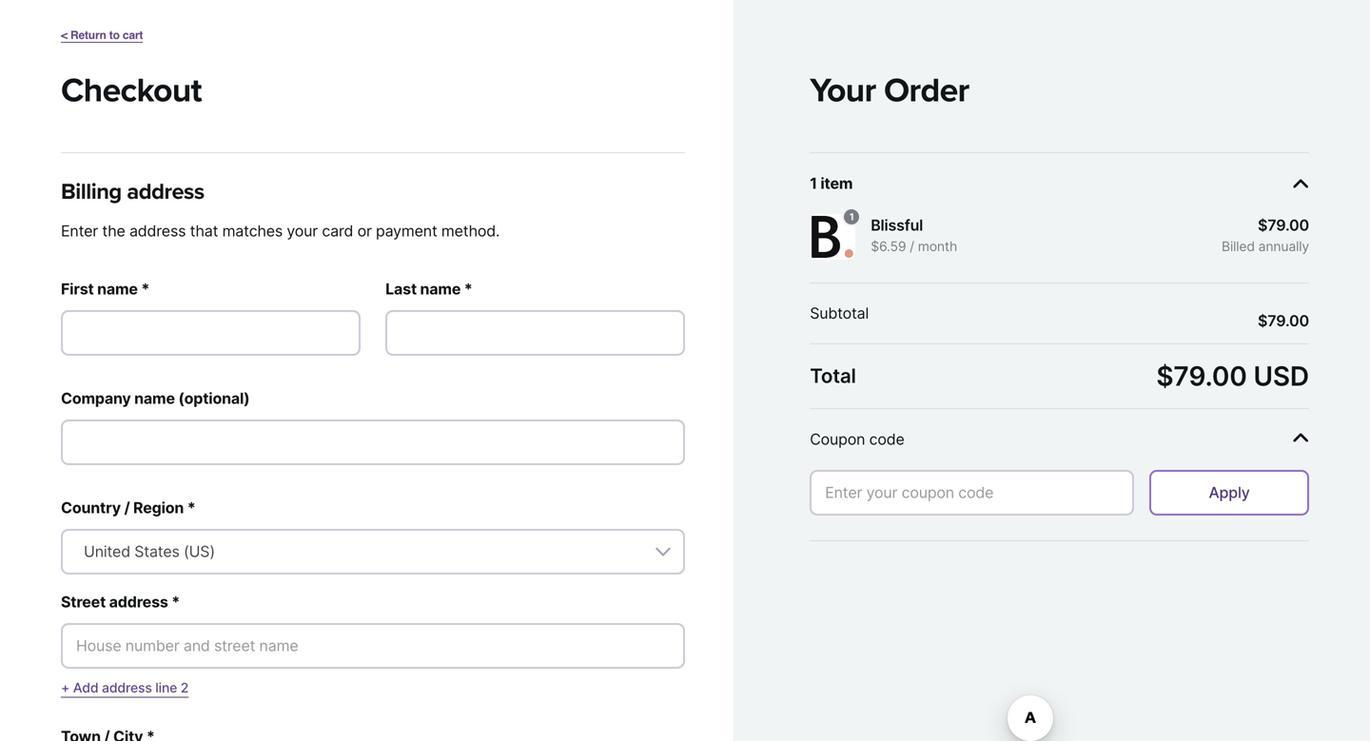 Task type: locate. For each thing, give the bounding box(es) containing it.
0 vertical spatial 79.00
[[1268, 216, 1310, 235]]

0 horizontal spatial /
[[124, 499, 130, 517]]

company name (optional)
[[61, 389, 250, 408]]

0 vertical spatial 1
[[810, 174, 817, 193]]

last name *
[[386, 280, 473, 298]]

last
[[386, 280, 417, 298]]

0 vertical spatial $
[[1258, 216, 1268, 235]]

1 item
[[810, 174, 853, 193]]

79.00 up usd at the right of page
[[1268, 312, 1310, 330]]

subtotal
[[810, 304, 869, 323]]

$ 79.00 usd
[[1157, 360, 1310, 393]]

name right "company"
[[134, 389, 175, 408]]

2 vertical spatial $
[[1157, 360, 1174, 393]]

House number and street name text field
[[61, 623, 685, 669]]

$
[[1258, 216, 1268, 235], [1258, 312, 1268, 330], [1157, 360, 1174, 393]]

79.00 up annually
[[1268, 216, 1310, 235]]

1 vertical spatial /
[[124, 499, 130, 517]]

1 horizontal spatial 1
[[850, 211, 854, 223]]

+ add address line 2 button
[[61, 677, 189, 700]]

/
[[910, 238, 915, 255], [124, 499, 130, 517]]

billing
[[61, 178, 122, 205]]

79.00
[[1268, 216, 1310, 235], [1268, 312, 1310, 330], [1174, 360, 1247, 393]]

coupon code
[[810, 430, 905, 449]]

1 horizontal spatial /
[[910, 238, 915, 255]]

street address *
[[61, 593, 180, 612]]

/ right $6.59
[[910, 238, 915, 255]]

0 vertical spatial /
[[910, 238, 915, 255]]

/ for country
[[124, 499, 130, 517]]

<
[[61, 29, 67, 42]]

enter the address that matches your card or payment method.
[[61, 222, 500, 240]]

79.00 left usd at the right of page
[[1174, 360, 1247, 393]]

1 angle down image from the top
[[1292, 176, 1310, 191]]

1 vertical spatial angle down image
[[1292, 427, 1310, 447]]

79.00 inside $ 79.00 billed annually
[[1268, 216, 1310, 235]]

name for first
[[97, 280, 138, 298]]

$ for billed
[[1258, 216, 1268, 235]]

$6.59  / month
[[871, 238, 958, 255]]

street
[[61, 593, 106, 612]]

your
[[287, 222, 318, 240]]

1 item button
[[810, 152, 1310, 214]]

name for last
[[420, 280, 461, 298]]

annually
[[1259, 238, 1310, 255]]

apply button
[[1150, 470, 1310, 516]]

* down states
[[172, 593, 180, 612]]

product icon image
[[810, 214, 856, 260]]

angle down image down usd at the right of page
[[1292, 427, 1310, 447]]

* down method.
[[464, 280, 473, 298]]

1 vertical spatial 1
[[850, 211, 854, 223]]

/ for $6.59
[[910, 238, 915, 255]]

address up 'that'
[[127, 178, 204, 205]]

name right first
[[97, 280, 138, 298]]

1 vertical spatial 79.00
[[1268, 312, 1310, 330]]

1 vertical spatial $
[[1258, 312, 1268, 330]]

united
[[84, 543, 130, 561]]

0 horizontal spatial 1
[[810, 174, 817, 193]]

angle down image up $ 79.00 billed annually
[[1292, 176, 1310, 191]]

$ inside $ 79.00 billed annually
[[1258, 216, 1268, 235]]

United States (US) text field
[[76, 541, 670, 563]]

address
[[127, 178, 204, 205], [129, 222, 186, 240], [109, 593, 168, 612], [102, 680, 152, 696]]

1 left item
[[810, 174, 817, 193]]

* for street address *
[[172, 593, 180, 612]]

2
[[181, 680, 189, 696]]

method.
[[442, 222, 500, 240]]

$ 79.00
[[1258, 312, 1310, 330]]

address left line
[[102, 680, 152, 696]]

* right region
[[187, 499, 196, 517]]

None text field
[[61, 310, 361, 356], [386, 310, 685, 356], [61, 420, 685, 465], [61, 310, 361, 356], [386, 310, 685, 356], [61, 420, 685, 465]]

1 inside dropdown button
[[810, 174, 817, 193]]

/ left region
[[124, 499, 130, 517]]

79.00 for usd
[[1174, 360, 1247, 393]]

2 vertical spatial 79.00
[[1174, 360, 1247, 393]]

*
[[141, 280, 150, 298], [464, 280, 473, 298], [187, 499, 196, 517], [172, 593, 180, 612]]

name
[[97, 280, 138, 298], [420, 280, 461, 298], [134, 389, 175, 408]]

name right last on the top left of page
[[420, 280, 461, 298]]

1 down item
[[850, 211, 854, 223]]

* for first name *
[[141, 280, 150, 298]]

* right first
[[141, 280, 150, 298]]

enter
[[61, 222, 98, 240]]

0 vertical spatial angle down image
[[1292, 176, 1310, 191]]

(us)
[[184, 543, 215, 561]]

cart
[[123, 29, 143, 42]]

angle down image
[[1292, 176, 1310, 191], [1292, 427, 1310, 447]]

1
[[810, 174, 817, 193], [850, 211, 854, 223]]

(optional)
[[178, 389, 250, 408]]



Task type: describe. For each thing, give the bounding box(es) containing it.
first
[[61, 280, 94, 298]]

to
[[109, 29, 120, 42]]

billed
[[1222, 238, 1255, 255]]

payment
[[376, 222, 437, 240]]

country / region *
[[61, 499, 196, 517]]

total
[[810, 364, 856, 388]]

2 angle down image from the top
[[1292, 427, 1310, 447]]

address down united states (us)
[[109, 593, 168, 612]]

matches
[[222, 222, 283, 240]]

name for company
[[134, 389, 175, 408]]

code
[[869, 430, 905, 449]]

usd
[[1254, 360, 1310, 393]]

card
[[322, 222, 353, 240]]

< return to cart
[[61, 29, 143, 42]]

country
[[61, 499, 121, 517]]

checkout
[[61, 70, 202, 111]]

company
[[61, 389, 131, 408]]

the
[[102, 222, 125, 240]]

address right the on the left top
[[129, 222, 186, 240]]

order
[[884, 70, 969, 111]]

billing address
[[61, 178, 204, 205]]

* for last name *
[[464, 280, 473, 298]]

angle down image inside "1 item" dropdown button
[[1292, 176, 1310, 191]]

your
[[810, 70, 876, 111]]

item
[[821, 174, 853, 193]]

apply
[[1209, 483, 1250, 502]]

coupon
[[810, 430, 865, 449]]

united states (us)
[[84, 543, 215, 561]]

1 for 1
[[850, 211, 854, 223]]

1 for 1 item
[[810, 174, 817, 193]]

address inside button
[[102, 680, 152, 696]]

states
[[134, 543, 180, 561]]

+ add address line 2
[[61, 680, 189, 696]]

your order
[[810, 70, 969, 111]]

Enter your coupon code text field
[[810, 470, 1135, 516]]

return
[[70, 29, 106, 42]]

line
[[155, 680, 177, 696]]

region
[[133, 499, 184, 517]]

first name *
[[61, 280, 150, 298]]

$ 79.00 billed annually
[[1222, 216, 1310, 255]]

that
[[190, 222, 218, 240]]

79.00 for billed
[[1268, 216, 1310, 235]]

month
[[918, 238, 958, 255]]

$ for usd
[[1157, 360, 1174, 393]]

or
[[357, 222, 372, 240]]

+
[[61, 680, 70, 696]]

$6.59
[[871, 238, 906, 255]]

add
[[73, 680, 98, 696]]

blissful
[[871, 216, 923, 235]]

Country / Region field
[[61, 529, 685, 575]]



Task type: vqa. For each thing, say whether or not it's contained in the screenshot.
$ for USD
yes



